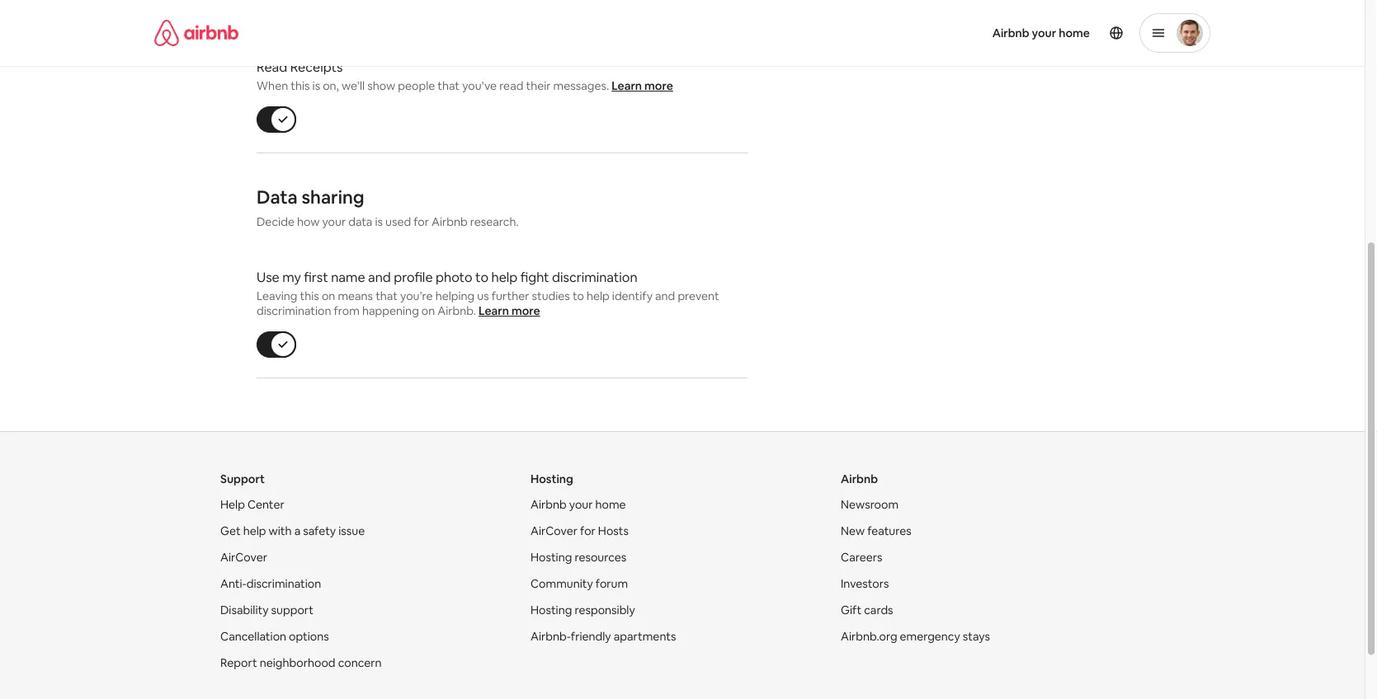 Task type: describe. For each thing, give the bounding box(es) containing it.
newsroom
[[841, 498, 899, 513]]

learn more link
[[612, 79, 673, 94]]

helping
[[435, 289, 475, 304]]

options
[[289, 630, 329, 645]]

report neighborhood concern
[[220, 657, 382, 671]]

is inside data sharing decide how your data is used for airbnb research.
[[375, 215, 383, 230]]

hosting resources link
[[531, 551, 627, 566]]

1 vertical spatial more
[[512, 304, 540, 319]]

1 horizontal spatial your
[[569, 498, 593, 513]]

airbnb.org emergency stays
[[841, 630, 990, 645]]

2 vertical spatial discrimination
[[247, 577, 321, 592]]

sharing
[[302, 186, 364, 209]]

gift cards
[[841, 604, 893, 619]]

stays
[[963, 630, 990, 645]]

new features link
[[841, 524, 912, 539]]

0 horizontal spatial airbnb your home link
[[531, 498, 626, 513]]

this inside read receipts when this is on, we'll show people that you've read their messages. learn more
[[291, 79, 310, 94]]

more inside read receipts when this is on, we'll show people that you've read their messages. learn more
[[645, 79, 673, 94]]

cancellation options link
[[220, 630, 329, 645]]

read
[[257, 59, 287, 76]]

aircover for aircover link
[[220, 551, 267, 566]]

help center link
[[220, 498, 284, 513]]

my
[[282, 269, 301, 286]]

show
[[367, 79, 395, 94]]

used
[[385, 215, 411, 230]]

name
[[331, 269, 365, 286]]

aircover for hosts
[[531, 524, 629, 539]]

how
[[297, 215, 320, 230]]

emergency
[[900, 630, 960, 645]]

help center
[[220, 498, 284, 513]]

home inside profile "element"
[[1059, 26, 1090, 40]]

disability
[[220, 604, 269, 619]]

aircover for aircover for hosts
[[531, 524, 578, 539]]

airbnb inside profile "element"
[[992, 26, 1030, 40]]

means
[[338, 289, 373, 304]]

airbnb.
[[438, 304, 476, 319]]

airbnb your home link inside profile "element"
[[983, 16, 1100, 50]]

1 horizontal spatial for
[[580, 524, 596, 539]]

profile element
[[702, 0, 1211, 66]]

cancellation options
[[220, 630, 329, 645]]

0 horizontal spatial home
[[595, 498, 626, 513]]

support
[[220, 472, 265, 487]]

is inside read receipts when this is on, we'll show people that you've read their messages. learn more
[[312, 79, 320, 94]]

cancellation
[[220, 630, 286, 645]]

airbnb inside data sharing decide how your data is used for airbnb research.
[[432, 215, 468, 230]]

get help with a safety issue link
[[220, 524, 365, 539]]

report
[[220, 657, 257, 671]]

identify
[[612, 289, 653, 304]]

your inside data sharing decide how your data is used for airbnb research.
[[322, 215, 346, 230]]

to inside leaving this on means that you're helping us further studies to help identify and prevent discrimination from happening on airbnb.
[[573, 289, 584, 304]]

community forum link
[[531, 577, 628, 592]]

forum
[[596, 577, 628, 592]]

2 vertical spatial help
[[243, 524, 266, 539]]

hosting responsibly link
[[531, 604, 635, 619]]

careers
[[841, 551, 883, 566]]

help
[[220, 498, 245, 513]]

get
[[220, 524, 241, 539]]

careers link
[[841, 551, 883, 566]]

fight
[[521, 269, 549, 286]]

help inside leaving this on means that you're helping us further studies to help identify and prevent discrimination from happening on airbnb.
[[587, 289, 610, 304]]

disability support
[[220, 604, 314, 619]]

community forum
[[531, 577, 628, 592]]

you've
[[462, 79, 497, 94]]

disability support link
[[220, 604, 314, 619]]

use
[[257, 269, 280, 286]]

first
[[304, 269, 328, 286]]

you're
[[400, 289, 433, 304]]

studies
[[532, 289, 570, 304]]

read receipts when this is on, we'll show people that you've read their messages. learn more
[[257, 59, 673, 94]]

their
[[526, 79, 551, 94]]

photo
[[436, 269, 472, 286]]

further
[[492, 289, 529, 304]]

airbnb-
[[531, 630, 571, 645]]

us
[[477, 289, 489, 304]]

prevent
[[678, 289, 719, 304]]

read
[[499, 79, 524, 94]]

0 horizontal spatial on
[[322, 289, 335, 304]]

investors
[[841, 577, 889, 592]]

issue
[[339, 524, 365, 539]]

anti-
[[220, 577, 247, 592]]

gift
[[841, 604, 862, 619]]



Task type: locate. For each thing, give the bounding box(es) containing it.
0 vertical spatial more
[[645, 79, 673, 94]]

1 horizontal spatial learn
[[612, 79, 642, 94]]

discrimination down my
[[257, 304, 331, 319]]

that left the you're
[[376, 289, 398, 304]]

0 horizontal spatial is
[[312, 79, 320, 94]]

0 vertical spatial this
[[291, 79, 310, 94]]

airbnb.org
[[841, 630, 897, 645]]

aircover up anti-
[[220, 551, 267, 566]]

1 horizontal spatial aircover
[[531, 524, 578, 539]]

1 vertical spatial discrimination
[[257, 304, 331, 319]]

a
[[294, 524, 301, 539]]

1 vertical spatial to
[[573, 289, 584, 304]]

features
[[868, 524, 912, 539]]

that inside read receipts when this is on, we'll show people that you've read their messages. learn more
[[438, 79, 460, 94]]

hosting up aircover for hosts
[[531, 472, 573, 487]]

this inside leaving this on means that you're helping us further studies to help identify and prevent discrimination from happening on airbnb.
[[300, 289, 319, 304]]

2 hosting from the top
[[531, 551, 572, 566]]

that
[[438, 79, 460, 94], [376, 289, 398, 304]]

1 horizontal spatial home
[[1059, 26, 1090, 40]]

to right studies
[[573, 289, 584, 304]]

aircover link
[[220, 551, 267, 566]]

0 vertical spatial home
[[1059, 26, 1090, 40]]

profile
[[394, 269, 433, 286]]

1 vertical spatial for
[[580, 524, 596, 539]]

hosting
[[531, 472, 573, 487], [531, 551, 572, 566], [531, 604, 572, 619]]

this down first
[[300, 289, 319, 304]]

that left the you've
[[438, 79, 460, 94]]

and
[[368, 269, 391, 286], [655, 289, 675, 304]]

0 horizontal spatial help
[[243, 524, 266, 539]]

hosting up airbnb-
[[531, 604, 572, 619]]

0 horizontal spatial that
[[376, 289, 398, 304]]

resources
[[575, 551, 627, 566]]

this down receipts
[[291, 79, 310, 94]]

hosting up community
[[531, 551, 572, 566]]

0 vertical spatial learn
[[612, 79, 642, 94]]

1 horizontal spatial on
[[422, 304, 435, 319]]

more down fight
[[512, 304, 540, 319]]

0 vertical spatial airbnb your home link
[[983, 16, 1100, 50]]

on down first
[[322, 289, 335, 304]]

is left the on,
[[312, 79, 320, 94]]

0 horizontal spatial your
[[322, 215, 346, 230]]

airbnb your home link
[[983, 16, 1100, 50], [531, 498, 626, 513]]

new
[[841, 524, 865, 539]]

for left hosts
[[580, 524, 596, 539]]

investors link
[[841, 577, 889, 592]]

0 vertical spatial to
[[475, 269, 489, 286]]

airbnb your home
[[992, 26, 1090, 40], [531, 498, 626, 513]]

2 horizontal spatial your
[[1032, 26, 1057, 40]]

help left 'identify' at the top left of page
[[587, 289, 610, 304]]

anti-discrimination link
[[220, 577, 321, 592]]

airbnb-friendly apartments
[[531, 630, 676, 645]]

hosting for hosting
[[531, 472, 573, 487]]

to up us
[[475, 269, 489, 286]]

home
[[1059, 26, 1090, 40], [595, 498, 626, 513]]

aircover up hosting resources link
[[531, 524, 578, 539]]

0 vertical spatial hosting
[[531, 472, 573, 487]]

hosting for hosting responsibly
[[531, 604, 572, 619]]

1 vertical spatial that
[[376, 289, 398, 304]]

include my listing(s) in search engines switch
[[257, 0, 296, 19]]

on,
[[323, 79, 339, 94]]

1 hosting from the top
[[531, 472, 573, 487]]

when
[[257, 79, 288, 94]]

and inside leaving this on means that you're helping us further studies to help identify and prevent discrimination from happening on airbnb.
[[655, 289, 675, 304]]

decide
[[257, 215, 295, 230]]

for right used
[[414, 215, 429, 230]]

is right data
[[375, 215, 383, 230]]

0 vertical spatial is
[[312, 79, 320, 94]]

research.
[[470, 215, 519, 230]]

2 vertical spatial hosting
[[531, 604, 572, 619]]

0 vertical spatial and
[[368, 269, 391, 286]]

2 vertical spatial your
[[569, 498, 593, 513]]

gift cards link
[[841, 604, 893, 619]]

hosting resources
[[531, 551, 627, 566]]

1 vertical spatial home
[[595, 498, 626, 513]]

0 vertical spatial airbnb your home
[[992, 26, 1090, 40]]

discrimination
[[552, 269, 638, 286], [257, 304, 331, 319], [247, 577, 321, 592]]

use my first name and profile photo to help fight discrimination
[[257, 269, 638, 286]]

data
[[257, 186, 298, 209]]

0 horizontal spatial more
[[512, 304, 540, 319]]

center
[[247, 498, 284, 513]]

anti-discrimination
[[220, 577, 321, 592]]

safety
[[303, 524, 336, 539]]

learn inside read receipts when this is on, we'll show people that you've read their messages. learn more
[[612, 79, 642, 94]]

0 vertical spatial for
[[414, 215, 429, 230]]

0 horizontal spatial learn
[[479, 304, 509, 319]]

that inside leaving this on means that you're helping us further studies to help identify and prevent discrimination from happening on airbnb.
[[376, 289, 398, 304]]

responsibly
[[575, 604, 635, 619]]

data
[[348, 215, 373, 230]]

0 vertical spatial aircover
[[531, 524, 578, 539]]

more right messages.
[[645, 79, 673, 94]]

messages.
[[553, 79, 609, 94]]

0 horizontal spatial for
[[414, 215, 429, 230]]

data sharing decide how your data is used for airbnb research.
[[257, 186, 519, 230]]

1 horizontal spatial that
[[438, 79, 460, 94]]

0 horizontal spatial and
[[368, 269, 391, 286]]

your
[[1032, 26, 1057, 40], [322, 215, 346, 230], [569, 498, 593, 513]]

3 hosting from the top
[[531, 604, 572, 619]]

and up the 'means'
[[368, 269, 391, 286]]

1 vertical spatial help
[[587, 289, 610, 304]]

help
[[491, 269, 518, 286], [587, 289, 610, 304], [243, 524, 266, 539]]

people
[[398, 79, 435, 94]]

learn more
[[479, 304, 540, 319]]

discrimination inside leaving this on means that you're helping us further studies to help identify and prevent discrimination from happening on airbnb.
[[257, 304, 331, 319]]

0 vertical spatial help
[[491, 269, 518, 286]]

0 horizontal spatial airbnb your home
[[531, 498, 626, 513]]

leaving this on means that you're helping us further studies to help identify and prevent discrimination from happening on airbnb.
[[257, 289, 719, 319]]

aircover for hosts link
[[531, 524, 629, 539]]

2 horizontal spatial help
[[587, 289, 610, 304]]

0 vertical spatial your
[[1032, 26, 1057, 40]]

1 horizontal spatial airbnb your home
[[992, 26, 1090, 40]]

airbnb your home inside profile "element"
[[992, 26, 1090, 40]]

this
[[291, 79, 310, 94], [300, 289, 319, 304]]

1 horizontal spatial more
[[645, 79, 673, 94]]

friendly
[[571, 630, 611, 645]]

on
[[322, 289, 335, 304], [422, 304, 435, 319]]

community
[[531, 577, 593, 592]]

1 vertical spatial airbnb your home link
[[531, 498, 626, 513]]

0 vertical spatial that
[[438, 79, 460, 94]]

for inside data sharing decide how your data is used for airbnb research.
[[414, 215, 429, 230]]

1 vertical spatial your
[[322, 215, 346, 230]]

we'll
[[342, 79, 365, 94]]

1 horizontal spatial airbnb your home link
[[983, 16, 1100, 50]]

0 horizontal spatial to
[[475, 269, 489, 286]]

1 vertical spatial airbnb your home
[[531, 498, 626, 513]]

on left airbnb.
[[422, 304, 435, 319]]

1 horizontal spatial and
[[655, 289, 675, 304]]

concern
[[338, 657, 382, 671]]

0 horizontal spatial aircover
[[220, 551, 267, 566]]

1 vertical spatial is
[[375, 215, 383, 230]]

hosting for hosting resources
[[531, 551, 572, 566]]

0 vertical spatial discrimination
[[552, 269, 638, 286]]

1 horizontal spatial to
[[573, 289, 584, 304]]

hosts
[[598, 524, 629, 539]]

airbnb.org emergency stays link
[[841, 630, 990, 645]]

get help with a safety issue
[[220, 524, 365, 539]]

your inside profile "element"
[[1032, 26, 1057, 40]]

1 horizontal spatial help
[[491, 269, 518, 286]]

1 vertical spatial hosting
[[531, 551, 572, 566]]

from
[[334, 304, 360, 319]]

apartments
[[614, 630, 676, 645]]

receipts
[[290, 59, 343, 76]]

happening
[[362, 304, 419, 319]]

discrimination up support
[[247, 577, 321, 592]]

learn
[[612, 79, 642, 94], [479, 304, 509, 319]]

cards
[[864, 604, 893, 619]]

airbnb-friendly apartments link
[[531, 630, 676, 645]]

1 vertical spatial aircover
[[220, 551, 267, 566]]

discrimination up 'identify' at the top left of page
[[552, 269, 638, 286]]

1 horizontal spatial is
[[375, 215, 383, 230]]

airbnb
[[992, 26, 1030, 40], [432, 215, 468, 230], [841, 472, 878, 487], [531, 498, 567, 513]]

1 vertical spatial and
[[655, 289, 675, 304]]

help up further
[[491, 269, 518, 286]]

help right get
[[243, 524, 266, 539]]

1 vertical spatial learn
[[479, 304, 509, 319]]

new features
[[841, 524, 912, 539]]

support
[[271, 604, 314, 619]]

1 vertical spatial this
[[300, 289, 319, 304]]

neighborhood
[[260, 657, 336, 671]]

and right 'identify' at the top left of page
[[655, 289, 675, 304]]

newsroom link
[[841, 498, 899, 513]]

learn more button
[[479, 304, 540, 319]]

with
[[269, 524, 292, 539]]



Task type: vqa. For each thing, say whether or not it's contained in the screenshot.
the top 'PRIVATE'
no



